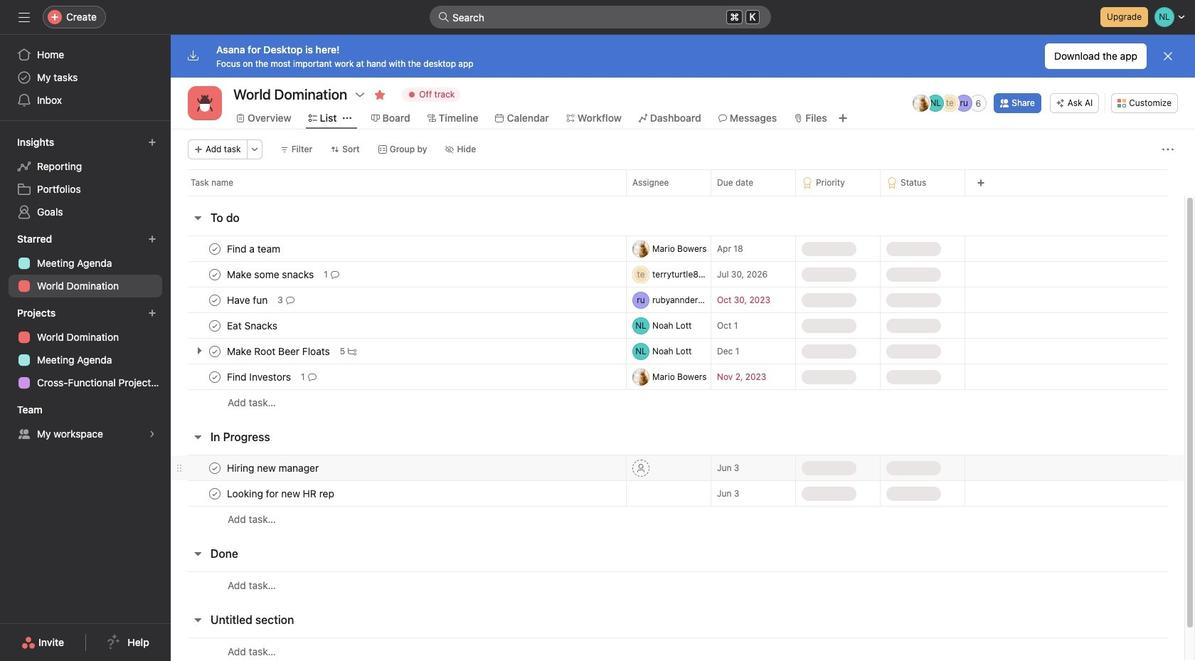 Task type: vqa. For each thing, say whether or not it's contained in the screenshot.
Mark complete image related to Eat Snacks "CELL"
yes



Task type: locate. For each thing, give the bounding box(es) containing it.
mark complete image for hiring new manager cell
[[206, 459, 223, 476]]

Search tasks, projects, and more text field
[[430, 6, 771, 28]]

mark complete checkbox inside make some snacks cell
[[206, 266, 223, 283]]

mark complete checkbox inside hiring new manager cell
[[206, 459, 223, 476]]

task name text field inside hiring new manager cell
[[224, 461, 323, 475]]

3 mark complete image from the top
[[206, 368, 223, 385]]

mark complete image
[[206, 240, 223, 257], [206, 266, 223, 283], [206, 343, 223, 360], [206, 459, 223, 476], [206, 485, 223, 502]]

2 task name text field from the top
[[224, 267, 318, 281]]

None field
[[430, 6, 771, 28]]

3 collapse task list for this group image from the top
[[192, 548, 204, 559]]

more actions image
[[1163, 144, 1174, 155], [250, 145, 259, 154]]

task name text field inside looking for new hr rep cell
[[224, 486, 339, 501]]

row
[[171, 169, 1196, 196], [188, 195, 1168, 196], [171, 236, 1185, 262], [171, 261, 1185, 288], [171, 287, 1185, 313], [171, 312, 1185, 339], [171, 338, 1185, 364], [171, 364, 1185, 390], [171, 389, 1185, 416], [171, 455, 1185, 481], [171, 480, 1185, 507], [171, 506, 1185, 532], [171, 571, 1185, 598], [171, 638, 1185, 661]]

5 mark complete image from the top
[[206, 485, 223, 502]]

mark complete checkbox for the have fun "cell"
[[206, 291, 223, 308]]

2 task name text field from the top
[[224, 461, 323, 475]]

Mark complete checkbox
[[206, 291, 223, 308], [206, 459, 223, 476], [206, 485, 223, 502]]

2 mark complete image from the top
[[206, 317, 223, 334]]

mark complete image inside looking for new hr rep cell
[[206, 485, 223, 502]]

projects element
[[0, 300, 171, 397]]

Task name text field
[[224, 242, 285, 256], [224, 267, 318, 281], [224, 293, 272, 307], [224, 344, 334, 358], [224, 370, 295, 384]]

expand subtask list for the task make root beer floats image
[[194, 345, 205, 357]]

2 mark complete checkbox from the top
[[206, 266, 223, 283]]

have fun cell
[[171, 287, 626, 313]]

mark complete checkbox inside the have fun "cell"
[[206, 291, 223, 308]]

hiring new manager cell
[[171, 455, 626, 481]]

mark complete checkbox for task name text field inside find a team cell
[[206, 240, 223, 257]]

1 vertical spatial mark complete checkbox
[[206, 459, 223, 476]]

4 mark complete checkbox from the top
[[206, 343, 223, 360]]

mark complete image inside find a team cell
[[206, 240, 223, 257]]

2 vertical spatial mark complete checkbox
[[206, 485, 223, 502]]

make some snacks cell
[[171, 261, 626, 288]]

header in progress tree grid
[[171, 455, 1185, 532]]

0 vertical spatial mark complete checkbox
[[206, 291, 223, 308]]

Mark complete checkbox
[[206, 240, 223, 257], [206, 266, 223, 283], [206, 317, 223, 334], [206, 343, 223, 360], [206, 368, 223, 385]]

task name text field for the have fun "cell"
[[224, 293, 272, 307]]

prominent image
[[438, 11, 450, 23]]

task name text field inside the have fun "cell"
[[224, 293, 272, 307]]

global element
[[0, 35, 171, 120]]

eat snacks cell
[[171, 312, 626, 339]]

find investors cell
[[171, 364, 626, 390]]

3 mark complete checkbox from the top
[[206, 485, 223, 502]]

mark complete checkbox inside looking for new hr rep cell
[[206, 485, 223, 502]]

5 mark complete checkbox from the top
[[206, 368, 223, 385]]

task name text field for find a team cell
[[224, 242, 285, 256]]

task name text field inside the find investors cell
[[224, 370, 295, 384]]

add tab image
[[837, 112, 849, 124]]

1 mark complete checkbox from the top
[[206, 291, 223, 308]]

2 vertical spatial task name text field
[[224, 486, 339, 501]]

mark complete image inside eat snacks cell
[[206, 317, 223, 334]]

1 mark complete image from the top
[[206, 291, 223, 308]]

4 collapse task list for this group image from the top
[[192, 614, 204, 626]]

mark complete image inside the have fun "cell"
[[206, 291, 223, 308]]

task name text field for make some snacks cell
[[224, 267, 318, 281]]

hide sidebar image
[[19, 11, 30, 23]]

mark complete checkbox for looking for new hr rep cell
[[206, 485, 223, 502]]

mark complete checkbox for hiring new manager cell
[[206, 459, 223, 476]]

0 vertical spatial task name text field
[[224, 318, 282, 333]]

2 mark complete image from the top
[[206, 266, 223, 283]]

2 mark complete checkbox from the top
[[206, 459, 223, 476]]

dismiss image
[[1163, 51, 1174, 62]]

3 task name text field from the top
[[224, 486, 339, 501]]

1 vertical spatial task name text field
[[224, 461, 323, 475]]

make root beer floats cell
[[171, 338, 626, 364]]

1 mark complete image from the top
[[206, 240, 223, 257]]

task name text field inside make root beer floats cell
[[224, 344, 334, 358]]

1 task name text field from the top
[[224, 318, 282, 333]]

3 mark complete checkbox from the top
[[206, 317, 223, 334]]

4 mark complete image from the top
[[206, 459, 223, 476]]

4 task name text field from the top
[[224, 344, 334, 358]]

1 task name text field from the top
[[224, 242, 285, 256]]

remove from starred image
[[375, 89, 386, 100]]

tab actions image
[[343, 114, 351, 122]]

mark complete image inside hiring new manager cell
[[206, 459, 223, 476]]

mark complete checkbox inside find a team cell
[[206, 240, 223, 257]]

1 mark complete checkbox from the top
[[206, 240, 223, 257]]

3 mark complete image from the top
[[206, 343, 223, 360]]

looking for new hr rep cell
[[171, 480, 626, 507]]

see details, my workspace image
[[148, 430, 157, 438]]

mark complete image for looking for new hr rep cell
[[206, 485, 223, 502]]

3 task name text field from the top
[[224, 293, 272, 307]]

2 vertical spatial mark complete image
[[206, 368, 223, 385]]

1 vertical spatial mark complete image
[[206, 317, 223, 334]]

mark complete checkbox inside the find investors cell
[[206, 368, 223, 385]]

mark complete image
[[206, 291, 223, 308], [206, 317, 223, 334], [206, 368, 223, 385]]

mark complete checkbox inside make root beer floats cell
[[206, 343, 223, 360]]

task name text field inside find a team cell
[[224, 242, 285, 256]]

Task name text field
[[224, 318, 282, 333], [224, 461, 323, 475], [224, 486, 339, 501]]

new insights image
[[148, 138, 157, 147]]

0 vertical spatial mark complete image
[[206, 291, 223, 308]]

teams element
[[0, 397, 171, 448]]

task name text field inside eat snacks cell
[[224, 318, 282, 333]]

task name text field inside make some snacks cell
[[224, 267, 318, 281]]

1 comment image
[[331, 270, 339, 279]]

collapse task list for this group image
[[192, 212, 204, 223], [192, 431, 204, 443], [192, 548, 204, 559], [192, 614, 204, 626]]

5 task name text field from the top
[[224, 370, 295, 384]]

task name text field for mark complete option inside looking for new hr rep cell
[[224, 486, 339, 501]]



Task type: describe. For each thing, give the bounding box(es) containing it.
1 horizontal spatial more actions image
[[1163, 144, 1174, 155]]

insights element
[[0, 130, 171, 226]]

0 horizontal spatial more actions image
[[250, 145, 259, 154]]

1 collapse task list for this group image from the top
[[192, 212, 204, 223]]

add field image
[[977, 179, 986, 187]]

find a team cell
[[171, 236, 626, 262]]

mark complete image for the have fun "cell"
[[206, 291, 223, 308]]

mark complete image for eat snacks cell
[[206, 317, 223, 334]]

3 comments image
[[286, 296, 294, 304]]

starred element
[[0, 226, 171, 300]]

mark complete image for find a team cell
[[206, 240, 223, 257]]

new project or portfolio image
[[148, 309, 157, 317]]

mark complete image for make some snacks cell
[[206, 266, 223, 283]]

header to do tree grid
[[171, 236, 1185, 416]]

task name text field for mark complete option inside hiring new manager cell
[[224, 461, 323, 475]]

mark complete checkbox for task name text field in the the find investors cell
[[206, 368, 223, 385]]

2 collapse task list for this group image from the top
[[192, 431, 204, 443]]

5 subtasks image
[[348, 347, 357, 355]]

task name text field for the find investors cell
[[224, 370, 295, 384]]

bug image
[[196, 95, 213, 112]]

mark complete checkbox for task name text field in make some snacks cell
[[206, 266, 223, 283]]

mark complete image for the find investors cell
[[206, 368, 223, 385]]

1 comment image
[[308, 373, 316, 381]]

mark complete checkbox inside eat snacks cell
[[206, 317, 223, 334]]

show options image
[[355, 89, 366, 100]]

add items to starred image
[[148, 235, 157, 243]]

task name text field for mark complete checkbox inside the eat snacks cell
[[224, 318, 282, 333]]



